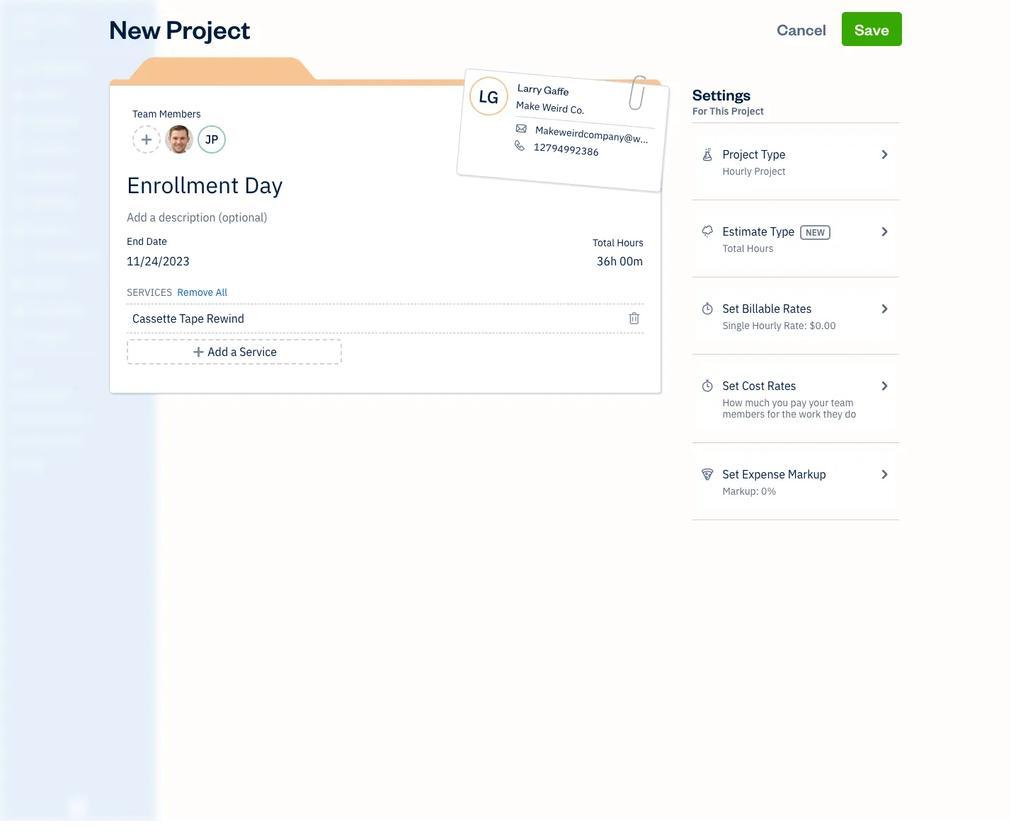Task type: vqa. For each thing, say whether or not it's contained in the screenshot.
invoice image
yes



Task type: describe. For each thing, give the bounding box(es) containing it.
inc
[[55, 13, 75, 27]]

0 vertical spatial hourly
[[723, 165, 752, 178]]

add
[[208, 345, 228, 359]]

weird
[[542, 101, 569, 116]]

estimate image
[[9, 115, 26, 130]]

timer image
[[9, 250, 26, 264]]

0 horizontal spatial total hours
[[593, 236, 644, 249]]

bank connections image
[[11, 435, 152, 446]]

project type
[[723, 147, 786, 161]]

hourly project
[[723, 165, 786, 178]]

Project Name text field
[[127, 171, 516, 199]]

new
[[109, 12, 161, 45]]

add a service
[[208, 345, 277, 359]]

remove
[[177, 286, 213, 299]]

rates for set cost rates
[[767, 379, 796, 393]]

your
[[809, 397, 829, 409]]

cassette
[[132, 312, 177, 326]]

owner
[[11, 28, 37, 39]]

Hourly Budget text field
[[597, 254, 644, 268]]

single
[[723, 319, 750, 332]]

gaffe
[[543, 83, 569, 99]]

set billable rates
[[723, 302, 812, 316]]

client image
[[9, 89, 26, 103]]

settings for this project
[[692, 84, 764, 118]]

pay
[[791, 397, 807, 409]]

cost
[[742, 379, 765, 393]]

type for project type
[[761, 147, 786, 161]]

billable
[[742, 302, 780, 316]]

settings
[[692, 84, 751, 104]]

makeweirdcompany@weird.co
[[535, 123, 671, 148]]

team members image
[[11, 389, 152, 401]]

0%
[[761, 485, 776, 498]]

estimates image
[[701, 223, 714, 240]]

1 vertical spatial hourly
[[752, 319, 781, 332]]

new
[[806, 227, 825, 238]]

add team member image
[[140, 131, 153, 148]]

team members
[[132, 108, 201, 120]]

for
[[767, 408, 780, 421]]

expense image
[[9, 196, 26, 210]]

markup: 0%
[[723, 485, 776, 498]]

end date
[[127, 235, 167, 248]]

envelope image
[[514, 122, 529, 135]]

much
[[745, 397, 770, 409]]

chevronright image for project type
[[878, 146, 891, 163]]

chevronright image for set expense markup
[[878, 466, 891, 483]]

project inside the settings for this project
[[731, 105, 764, 118]]

end
[[127, 235, 144, 248]]

larry gaffe make weird co.
[[516, 81, 585, 117]]

phone image
[[512, 139, 527, 152]]

timetracking image
[[701, 377, 714, 394]]

main element
[[0, 0, 191, 821]]

how
[[723, 397, 743, 409]]

rewind
[[207, 312, 244, 326]]

members
[[159, 108, 201, 120]]

new project
[[109, 12, 251, 45]]

chevronright image for set cost rates
[[878, 377, 891, 394]]

team
[[831, 397, 854, 409]]

Project Description text field
[[127, 209, 516, 226]]

chart image
[[9, 304, 26, 318]]

tape
[[179, 312, 204, 326]]

lg
[[478, 84, 500, 108]]

set cost rates
[[723, 379, 796, 393]]

save button
[[842, 12, 902, 46]]

estimate type
[[723, 224, 795, 239]]

cancel
[[777, 19, 826, 39]]

1 horizontal spatial total hours
[[723, 242, 774, 255]]

this
[[710, 105, 729, 118]]

remove project service image
[[628, 310, 641, 327]]

type for estimate type
[[770, 224, 795, 239]]

single hourly rate : $0.00
[[723, 319, 836, 332]]

the
[[782, 408, 797, 421]]

save
[[855, 19, 889, 39]]

do
[[845, 408, 856, 421]]



Task type: locate. For each thing, give the bounding box(es) containing it.
2 chevronright image from the top
[[878, 377, 891, 394]]

1 horizontal spatial hours
[[747, 242, 774, 255]]

total hours
[[593, 236, 644, 249], [723, 242, 774, 255]]

date
[[146, 235, 167, 248]]

you
[[772, 397, 788, 409]]

make
[[516, 98, 541, 113]]

services remove all
[[127, 286, 227, 299]]

set expense markup
[[723, 467, 826, 481]]

1 vertical spatial type
[[770, 224, 795, 239]]

payment image
[[9, 169, 26, 183]]

2 chevronright image from the top
[[878, 223, 891, 240]]

1 vertical spatial set
[[723, 379, 739, 393]]

2 set from the top
[[723, 379, 739, 393]]

1 chevronright image from the top
[[878, 300, 891, 317]]

settings image
[[11, 457, 152, 469]]

dashboard image
[[9, 62, 26, 76]]

rates for set billable rates
[[783, 302, 812, 316]]

they
[[823, 408, 843, 421]]

hourly
[[723, 165, 752, 178], [752, 319, 781, 332]]

0 horizontal spatial hourly
[[723, 165, 752, 178]]

total up hourly budget text field
[[593, 236, 615, 249]]

members
[[723, 408, 765, 421]]

chevronright image for set billable rates
[[878, 300, 891, 317]]

timetracking image
[[701, 300, 714, 317]]

service
[[240, 345, 277, 359]]

turtle
[[11, 13, 52, 27]]

hourly down 'project type'
[[723, 165, 752, 178]]

markup:
[[723, 485, 759, 498]]

2 vertical spatial chevronright image
[[878, 466, 891, 483]]

money image
[[9, 277, 26, 291]]

type
[[761, 147, 786, 161], [770, 224, 795, 239]]

total hours up hourly budget text field
[[593, 236, 644, 249]]

End date in  format text field
[[127, 254, 299, 268]]

freshbooks image
[[67, 799, 89, 816]]

hours
[[617, 236, 644, 249], [747, 242, 774, 255]]

total down estimate on the top right of the page
[[723, 242, 745, 255]]

set for set billable rates
[[723, 302, 739, 316]]

items and services image
[[11, 412, 152, 423]]

chevronright image
[[878, 300, 891, 317], [878, 377, 891, 394]]

turtle inc owner
[[11, 13, 75, 39]]

work
[[799, 408, 821, 421]]

markup
[[788, 467, 826, 481]]

how much you pay your team members for the work they do
[[723, 397, 856, 421]]

type left new
[[770, 224, 795, 239]]

1 vertical spatial rates
[[767, 379, 796, 393]]

3 chevronright image from the top
[[878, 466, 891, 483]]

co.
[[570, 103, 585, 117]]

rate
[[784, 319, 804, 332]]

0 horizontal spatial hours
[[617, 236, 644, 249]]

1 vertical spatial chevronright image
[[878, 223, 891, 240]]

project image
[[9, 223, 26, 237]]

all
[[216, 286, 227, 299]]

set up how
[[723, 379, 739, 393]]

project
[[166, 12, 251, 45], [731, 105, 764, 118], [723, 147, 758, 161], [754, 165, 786, 178]]

set up markup: on the bottom
[[723, 467, 739, 481]]

rates up 'rate'
[[783, 302, 812, 316]]

$0.00
[[809, 319, 836, 332]]

0 vertical spatial chevronright image
[[878, 300, 891, 317]]

services
[[127, 286, 172, 299]]

1 horizontal spatial hourly
[[752, 319, 781, 332]]

rates up you
[[767, 379, 796, 393]]

0 vertical spatial type
[[761, 147, 786, 161]]

hourly down set billable rates
[[752, 319, 781, 332]]

set for set expense markup
[[723, 467, 739, 481]]

projects image
[[701, 146, 714, 163]]

estimate
[[723, 224, 767, 239]]

hours up hourly budget text field
[[617, 236, 644, 249]]

1 vertical spatial chevronright image
[[878, 377, 891, 394]]

total hours down estimate on the top right of the page
[[723, 242, 774, 255]]

set up "single"
[[723, 302, 739, 316]]

set
[[723, 302, 739, 316], [723, 379, 739, 393], [723, 467, 739, 481]]

rates
[[783, 302, 812, 316], [767, 379, 796, 393]]

for
[[692, 105, 707, 118]]

0 vertical spatial set
[[723, 302, 739, 316]]

1 chevronright image from the top
[[878, 146, 891, 163]]

larry
[[517, 81, 543, 96]]

total
[[593, 236, 615, 249], [723, 242, 745, 255]]

team
[[132, 108, 157, 120]]

report image
[[9, 331, 26, 345]]

a
[[231, 345, 237, 359]]

cancel button
[[764, 12, 839, 46]]

0 vertical spatial rates
[[783, 302, 812, 316]]

plus image
[[192, 343, 205, 360]]

0 horizontal spatial total
[[593, 236, 615, 249]]

1 set from the top
[[723, 302, 739, 316]]

0 vertical spatial chevronright image
[[878, 146, 891, 163]]

chevronright image
[[878, 146, 891, 163], [878, 223, 891, 240], [878, 466, 891, 483]]

apps image
[[11, 367, 152, 378]]

set for set cost rates
[[723, 379, 739, 393]]

cassette tape rewind
[[132, 312, 244, 326]]

add a service button
[[127, 339, 342, 365]]

:
[[804, 319, 807, 332]]

2 vertical spatial set
[[723, 467, 739, 481]]

expense
[[742, 467, 785, 481]]

chevronright image for estimate type
[[878, 223, 891, 240]]

expenses image
[[701, 466, 714, 483]]

hours down estimate type
[[747, 242, 774, 255]]

12794992386
[[533, 140, 600, 159]]

remove all button
[[174, 281, 227, 301]]

type up hourly project
[[761, 147, 786, 161]]

1 horizontal spatial total
[[723, 242, 745, 255]]

invoice image
[[9, 142, 26, 156]]

3 set from the top
[[723, 467, 739, 481]]

jp
[[205, 132, 218, 147]]



